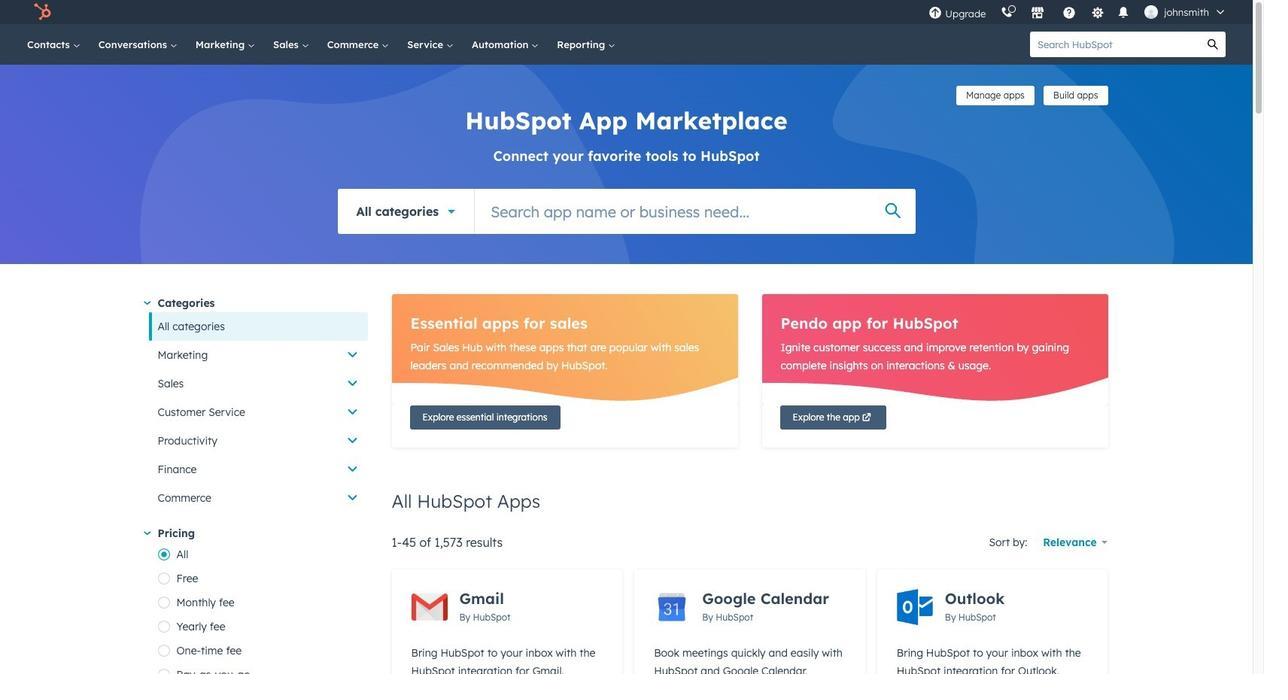 Task type: locate. For each thing, give the bounding box(es) containing it.
caret image
[[143, 301, 150, 305]]

marketplaces image
[[1031, 7, 1045, 20]]

menu
[[921, 0, 1235, 24]]

Search HubSpot search field
[[1030, 32, 1200, 57]]

Search app name or business need... search field
[[475, 189, 915, 234]]



Task type: describe. For each thing, give the bounding box(es) containing it.
john smith image
[[1145, 5, 1158, 19]]

caret image
[[143, 531, 150, 535]]

pricing group
[[158, 542, 368, 674]]



Task type: vqa. For each thing, say whether or not it's contained in the screenshot.
Starter.
no



